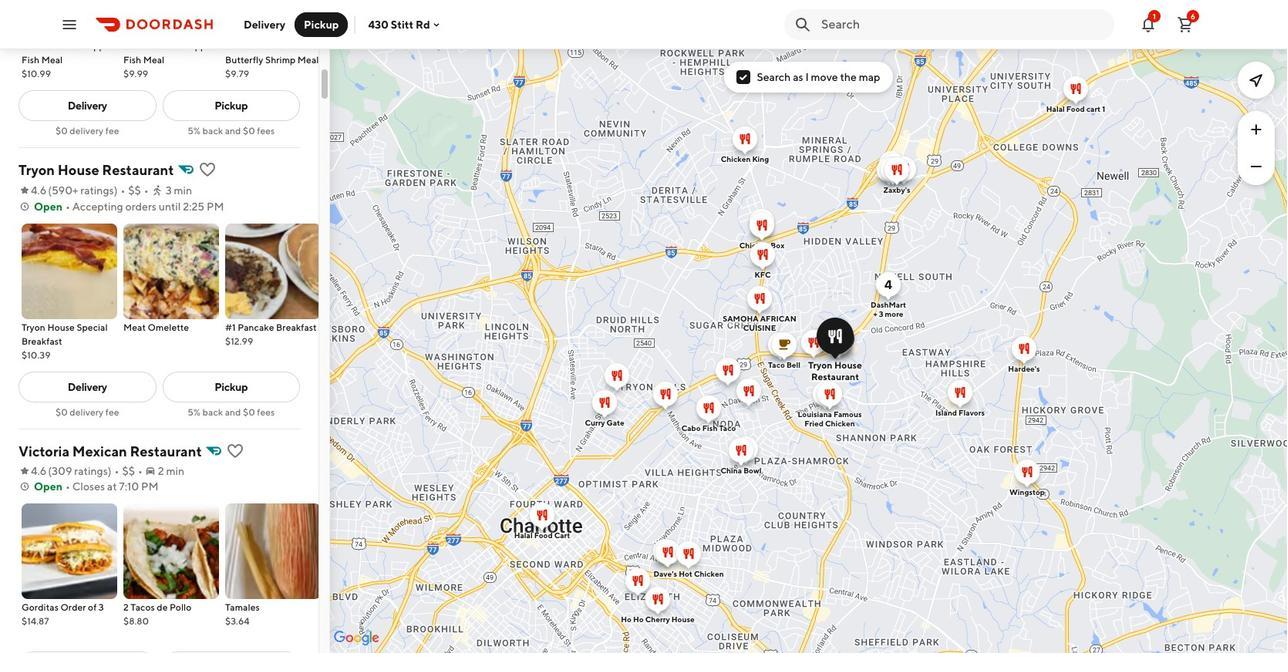 Task type: describe. For each thing, give the bounding box(es) containing it.
piece for 3
[[131, 40, 155, 52]]

3 min
[[166, 184, 192, 197]]

meal for $10.99
[[41, 54, 63, 66]]

430
[[368, 18, 389, 30]]

open menu image
[[60, 15, 79, 34]]

2 for 2 piece fish & 6 piece butterfly shrimp meal $9.79
[[225, 40, 231, 52]]

batter for $10.99
[[55, 40, 82, 52]]

2 min
[[158, 465, 185, 477]]

average rating of 4.6 out of 5 element for victoria mexican restaurant
[[19, 464, 47, 479]]

gorditas order of 3 $14.87
[[22, 602, 104, 627]]

6 inside 2 piece fish & 6 piece butterfly shrimp meal $9.79
[[286, 40, 292, 52]]

$0 up victoria
[[56, 406, 68, 418]]

&
[[278, 40, 284, 52]]

6 button
[[1170, 9, 1201, 40]]

$0 up 590+
[[56, 125, 68, 137]]

$$ for house
[[128, 184, 141, 197]]

tamales image
[[225, 504, 321, 599]]

309
[[52, 465, 72, 477]]

( 309 ratings )
[[48, 465, 111, 477]]

pancake
[[238, 322, 274, 333]]

$0 down $9.79
[[243, 125, 255, 137]]

$8.80
[[123, 616, 149, 627]]

victoria
[[19, 444, 70, 460]]

• up 7:10
[[138, 465, 143, 477]]

ratings for mexican
[[74, 465, 108, 477]]

dipped for 4 piece batter dipped fish meal $10.99
[[84, 40, 116, 52]]

$$ for mexican
[[122, 465, 135, 477]]

notification bell image
[[1139, 15, 1158, 34]]

search as i move the map
[[757, 71, 880, 83]]

tacos
[[131, 602, 155, 613]]

5% back and $0 fees for second 'delivery' link from the top
[[188, 406, 275, 418]]

4
[[22, 40, 27, 52]]

meal inside 2 piece fish & 6 piece butterfly shrimp meal $9.79
[[298, 54, 319, 66]]

fees for second 'delivery' link from the top
[[257, 406, 275, 418]]

4.6 for victoria
[[31, 465, 47, 477]]

i
[[806, 71, 809, 83]]

fee for second 'delivery' link from the top
[[105, 406, 119, 418]]

shrimp
[[265, 54, 296, 66]]

house inside tryon house special breakfast $10.39
[[47, 322, 75, 333]]

until
[[159, 201, 181, 213]]

back for second 'delivery' link from the top
[[203, 406, 223, 418]]

map
[[859, 71, 880, 83]]

2 items, open order cart image
[[1176, 15, 1195, 34]]

pollo
[[170, 602, 192, 613]]

meat omelette button
[[123, 224, 219, 335]]

fees for 2nd 'delivery' link from the bottom of the page
[[257, 125, 275, 137]]

meat omelette
[[123, 322, 189, 333]]

butterfly
[[225, 54, 263, 66]]

4.6 for tryon
[[31, 184, 47, 197]]

victoria mexican restaurant
[[19, 444, 202, 460]]

orders
[[125, 201, 157, 213]]

batter for $9.99
[[157, 40, 184, 52]]

( 590+ ratings )
[[48, 184, 118, 197]]

2:25
[[183, 201, 205, 213]]

tamales
[[225, 602, 260, 613]]

$3.64
[[225, 616, 250, 627]]

and for 'pickup' link related to second 'delivery' link from the top
[[225, 406, 241, 418]]

$9.79
[[225, 68, 249, 79]]

5% back and $0 fees for 2nd 'delivery' link from the bottom of the page
[[188, 125, 275, 137]]

order
[[61, 602, 86, 613]]

( for tryon
[[48, 184, 52, 197]]

4 piece from the left
[[294, 40, 318, 52]]

$10.99
[[22, 68, 51, 79]]

$0 delivery fee for second 'delivery' link from the top
[[56, 406, 119, 418]]

2 delivery link from the top
[[19, 372, 156, 403]]

back for 2nd 'delivery' link from the bottom of the page
[[203, 125, 223, 137]]

as
[[793, 71, 803, 83]]

2 piece fish & 6 piece butterfly shrimp meal $9.79
[[225, 40, 319, 79]]

closes
[[72, 481, 105, 493]]

special
[[77, 322, 108, 333]]

6 inside 6 button
[[1191, 11, 1196, 20]]

( for victoria
[[48, 465, 52, 477]]

ratings for house
[[80, 184, 114, 197]]

move
[[811, 71, 838, 83]]

of
[[88, 602, 97, 613]]

#1 pancake breakfast $12.99
[[225, 322, 317, 347]]

tryon house special breakfast $10.39
[[22, 322, 108, 361]]

map region
[[270, 29, 1287, 653]]

430 stitt rd
[[368, 18, 430, 30]]

recenter the map image
[[1247, 71, 1266, 89]]

pickup button
[[295, 12, 348, 37]]

piece for 4
[[29, 40, 53, 52]]



Task type: vqa. For each thing, say whether or not it's contained in the screenshot.
'As a delivery driver, you'll make reliable money—working anytime, anywhere.'
no



Task type: locate. For each thing, give the bounding box(es) containing it.
open
[[34, 201, 62, 213], [34, 481, 62, 493]]

piece inside 3 piece batter dipped fish meal $9.99
[[131, 40, 155, 52]]

meat
[[123, 322, 146, 333]]

1 horizontal spatial 6
[[1191, 11, 1196, 20]]

delivery up "( 590+ ratings )"
[[70, 125, 104, 137]]

0 horizontal spatial batter
[[55, 40, 82, 52]]

1 vertical spatial 5%
[[188, 406, 201, 418]]

fee up victoria mexican restaurant at the left
[[105, 406, 119, 418]]

dave's hot chicken
[[653, 569, 724, 578], [653, 569, 724, 578]]

delivery inside button
[[244, 18, 285, 30]]

1 horizontal spatial meal
[[143, 54, 165, 66]]

4 piece batter dipped fish meal $10.99
[[22, 40, 116, 79]]

5% back and $0 fees up click to add this store to your saved list image
[[188, 406, 275, 418]]

0 vertical spatial 5%
[[188, 125, 201, 137]]

ho
[[621, 614, 631, 624], [621, 614, 631, 624], [633, 614, 643, 624], [633, 614, 643, 624]]

0 vertical spatial • $$
[[121, 184, 141, 197]]

gorditas
[[22, 602, 59, 613]]

hot
[[678, 569, 692, 578], [678, 569, 692, 578]]

famous
[[833, 409, 862, 418], [833, 409, 862, 418]]

1 meal from the left
[[41, 54, 63, 66]]

590+
[[52, 184, 78, 197]]

dipped for 3 piece batter dipped fish meal $9.99
[[185, 40, 217, 52]]

1 batter from the left
[[55, 40, 82, 52]]

pickup link for 2nd 'delivery' link from the bottom of the page
[[162, 90, 300, 121]]

3 inside 3 piece batter dipped fish meal $9.99
[[123, 40, 129, 52]]

louisiana
[[798, 409, 832, 418], [798, 409, 832, 418]]

search
[[757, 71, 791, 83]]

cabo fish taco
[[681, 423, 736, 432], [681, 423, 736, 432]]

0 vertical spatial open
[[34, 201, 62, 213]]

tryon inside tryon house special breakfast $10.39
[[22, 322, 45, 333]]

) up open • accepting orders until 2:25 pm
[[114, 184, 118, 197]]

delivery down tryon house special breakfast $10.39
[[68, 381, 107, 393]]

2 meal from the left
[[143, 54, 165, 66]]

dipped
[[84, 40, 116, 52], [185, 40, 217, 52]]

meal inside 4 piece batter dipped fish meal $10.99
[[41, 54, 63, 66]]

1 vertical spatial min
[[166, 465, 185, 477]]

2 batter from the left
[[157, 40, 184, 52]]

1 vertical spatial pm
[[141, 481, 159, 493]]

1 delivery link from the top
[[19, 90, 156, 121]]

open • accepting orders until 2:25 pm
[[34, 201, 224, 213]]

0 vertical spatial breakfast
[[276, 322, 317, 333]]

$0 delivery fee up mexican
[[56, 406, 119, 418]]

pickup for second 'delivery' link from the top
[[215, 381, 248, 393]]

pickup link
[[162, 90, 300, 121], [162, 372, 300, 403]]

accepting
[[72, 201, 123, 213]]

1 vertical spatial fees
[[257, 406, 275, 418]]

0 horizontal spatial 6
[[286, 40, 292, 52]]

1 vertical spatial 6
[[286, 40, 292, 52]]

chicken
[[721, 154, 750, 163], [721, 154, 750, 163], [739, 240, 769, 250], [739, 240, 769, 250], [825, 418, 855, 428], [825, 418, 855, 428], [694, 569, 724, 578], [694, 569, 724, 578]]

0 vertical spatial )
[[114, 184, 118, 197]]

0 vertical spatial 4.6
[[31, 184, 47, 197]]

min for tryon house restaurant
[[174, 184, 192, 197]]

0 horizontal spatial breakfast
[[22, 336, 62, 347]]

ratings up closes
[[74, 465, 108, 477]]

2 left tacos at the bottom of the page
[[123, 602, 129, 613]]

1 average rating of 4.6 out of 5 element from the top
[[19, 183, 47, 198]]

2 vertical spatial pickup
[[215, 381, 248, 393]]

breakfast up $10.39
[[22, 336, 62, 347]]

2 delivery from the top
[[70, 406, 104, 418]]

fish inside 4 piece batter dipped fish meal $10.99
[[22, 54, 39, 66]]

5% for 2nd 'delivery' link from the bottom of the page's 'pickup' link
[[188, 125, 201, 137]]

1 vertical spatial pickup
[[215, 100, 248, 112]]

meal for $9.99
[[143, 54, 165, 66]]

min up 2:25 on the top left
[[174, 184, 192, 197]]

delivery link
[[19, 90, 156, 121], [19, 372, 156, 403]]

rd
[[416, 18, 430, 30]]

halal food cart
[[514, 530, 570, 540], [514, 530, 570, 540]]

open • closes at 7:10 pm
[[34, 481, 159, 493]]

delivery up &
[[244, 18, 285, 30]]

cherry
[[645, 614, 670, 624], [645, 614, 670, 624]]

fish
[[258, 40, 276, 52], [22, 54, 39, 66], [123, 54, 141, 66], [702, 423, 717, 432], [702, 423, 717, 432]]

$12.99
[[225, 336, 253, 347]]

• down 590+
[[66, 201, 70, 213]]

•
[[121, 184, 125, 197], [144, 184, 149, 197], [66, 201, 70, 213], [115, 465, 119, 477], [138, 465, 143, 477], [66, 481, 70, 493]]

curry
[[585, 418, 605, 427], [585, 418, 605, 427]]

5% for 'pickup' link related to second 'delivery' link from the top
[[188, 406, 201, 418]]

gorditas order of 3 image
[[22, 504, 117, 599]]

1 vertical spatial open
[[34, 481, 62, 493]]

0 vertical spatial 6
[[1191, 11, 1196, 20]]

more
[[885, 309, 903, 318], [885, 309, 903, 318]]

pickup for 2nd 'delivery' link from the bottom of the page
[[215, 100, 248, 112]]

2 down victoria mexican restaurant at the left
[[158, 465, 164, 477]]

2 fees from the top
[[257, 406, 275, 418]]

batter inside 4 piece batter dipped fish meal $10.99
[[55, 40, 82, 52]]

1
[[1153, 11, 1156, 20], [1102, 104, 1105, 113], [1102, 104, 1105, 113]]

dashmart + 3 more samoha african cuisine
[[723, 300, 906, 332], [723, 300, 906, 332]]

+
[[873, 309, 877, 318], [873, 309, 877, 318]]

• $$ for mexican
[[115, 465, 135, 477]]

1 $0 delivery fee from the top
[[56, 125, 119, 137]]

2 tacos de pollo $8.80
[[123, 602, 192, 627]]

pickup right delivery button
[[304, 18, 339, 30]]

$9.99
[[123, 68, 148, 79]]

curry gate
[[585, 418, 624, 427], [585, 418, 624, 427]]

• up open • accepting orders until 2:25 pm
[[121, 184, 125, 197]]

2
[[225, 40, 231, 52], [158, 465, 164, 477], [123, 602, 129, 613]]

fish inside 3 piece batter dipped fish meal $9.99
[[123, 54, 141, 66]]

0 vertical spatial min
[[174, 184, 192, 197]]

2 for 2 min
[[158, 465, 164, 477]]

1 vertical spatial (
[[48, 465, 52, 477]]

food
[[1066, 104, 1085, 113], [1066, 104, 1085, 113], [534, 530, 552, 540], [534, 530, 552, 540]]

2 open from the top
[[34, 481, 62, 493]]

1 vertical spatial 4.6
[[31, 465, 47, 477]]

tamales $3.64
[[225, 602, 260, 627]]

0 vertical spatial delivery
[[244, 18, 285, 30]]

hardee's
[[1008, 364, 1040, 373], [1008, 364, 1040, 373]]

1 vertical spatial pickup link
[[162, 372, 300, 403]]

the
[[840, 71, 857, 83]]

2 vertical spatial delivery
[[68, 381, 107, 393]]

0 horizontal spatial dipped
[[84, 40, 116, 52]]

3 piece batter dipped fish meal $9.99
[[123, 40, 217, 79]]

)
[[114, 184, 118, 197], [108, 465, 111, 477]]

0 vertical spatial delivery
[[70, 125, 104, 137]]

delivery link down 4 piece batter dipped fish meal $10.99
[[19, 90, 156, 121]]

1 pickup link from the top
[[162, 90, 300, 121]]

1 vertical spatial ratings
[[74, 465, 108, 477]]

0 vertical spatial fees
[[257, 125, 275, 137]]

and down $9.79
[[225, 125, 241, 137]]

7:10
[[119, 481, 139, 493]]

2 4.6 from the top
[[31, 465, 47, 477]]

2 back from the top
[[203, 406, 223, 418]]

4.6 down victoria
[[31, 465, 47, 477]]

average rating of 4.6 out of 5 element
[[19, 183, 47, 198], [19, 464, 47, 479]]

1 back from the top
[[203, 125, 223, 137]]

piece right &
[[294, 40, 318, 52]]

$0 up click to add this store to your saved list image
[[243, 406, 255, 418]]

open for victoria
[[34, 481, 62, 493]]

2 ( from the top
[[48, 465, 52, 477]]

4.6
[[31, 184, 47, 197], [31, 465, 47, 477]]

fish inside 2 piece fish & 6 piece butterfly shrimp meal $9.79
[[258, 40, 276, 52]]

$$ up open • accepting orders until 2:25 pm
[[128, 184, 141, 197]]

1 vertical spatial )
[[108, 465, 111, 477]]

piece right 4
[[29, 40, 53, 52]]

pickup link down $9.79
[[162, 90, 300, 121]]

and
[[225, 125, 241, 137], [225, 406, 241, 418]]

meal up $9.99
[[143, 54, 165, 66]]

0 vertical spatial back
[[203, 125, 223, 137]]

1 vertical spatial • $$
[[115, 465, 135, 477]]

zoom in image
[[1247, 120, 1266, 139]]

delivery button
[[234, 12, 295, 37]]

island flavors
[[935, 408, 985, 417], [935, 408, 985, 417]]

pickup down $9.79
[[215, 100, 248, 112]]

) for house
[[114, 184, 118, 197]]

samoha
[[723, 314, 758, 323], [723, 314, 758, 323]]

$14.87
[[22, 616, 49, 627]]

average rating of 4.6 out of 5 element down victoria
[[19, 464, 47, 479]]

pickup inside button
[[304, 18, 339, 30]]

2 and from the top
[[225, 406, 241, 418]]

1 horizontal spatial breakfast
[[276, 322, 317, 333]]

0 vertical spatial (
[[48, 184, 52, 197]]

ratings
[[80, 184, 114, 197], [74, 465, 108, 477]]

pickup link down the '$12.99'
[[162, 372, 300, 403]]

1 vertical spatial 2
[[158, 465, 164, 477]]

1 vertical spatial back
[[203, 406, 223, 418]]

1 fee from the top
[[105, 125, 119, 137]]

pickup down the '$12.99'
[[215, 381, 248, 393]]

$0
[[56, 125, 68, 137], [243, 125, 255, 137], [56, 406, 68, 418], [243, 406, 255, 418]]

open down 309
[[34, 481, 62, 493]]

• $$ up open • accepting orders until 2:25 pm
[[121, 184, 141, 197]]

430 stitt rd button
[[368, 18, 442, 30]]

0 vertical spatial average rating of 4.6 out of 5 element
[[19, 183, 47, 198]]

1 horizontal spatial dipped
[[185, 40, 217, 52]]

dave's
[[653, 569, 677, 578], [653, 569, 677, 578]]

2 pickup link from the top
[[162, 372, 300, 403]]

breakfast inside #1 pancake breakfast $12.99
[[276, 322, 317, 333]]

0 horizontal spatial meal
[[41, 54, 63, 66]]

1 vertical spatial delivery link
[[19, 372, 156, 403]]

delivery up mexican
[[70, 406, 104, 418]]

2 up butterfly
[[225, 40, 231, 52]]

1 open from the top
[[34, 201, 62, 213]]

2 $0 delivery fee from the top
[[56, 406, 119, 418]]

2 vertical spatial 2
[[123, 602, 129, 613]]

piece for 2
[[232, 40, 257, 52]]

1 vertical spatial delivery
[[70, 406, 104, 418]]

2 dipped from the left
[[185, 40, 217, 52]]

0 vertical spatial ratings
[[80, 184, 114, 197]]

pickup link for second 'delivery' link from the top
[[162, 372, 300, 403]]

1 fees from the top
[[257, 125, 275, 137]]

2 average rating of 4.6 out of 5 element from the top
[[19, 464, 47, 479]]

fee for 2nd 'delivery' link from the bottom of the page
[[105, 125, 119, 137]]

dipped inside 4 piece batter dipped fish meal $10.99
[[84, 40, 116, 52]]

0 vertical spatial delivery link
[[19, 90, 156, 121]]

• $$ for house
[[121, 184, 141, 197]]

$10.39
[[22, 349, 51, 361]]

1 horizontal spatial 2
[[158, 465, 164, 477]]

dipped inside 3 piece batter dipped fish meal $9.99
[[185, 40, 217, 52]]

delivery link down tryon house special breakfast $10.39
[[19, 372, 156, 403]]

de
[[157, 602, 168, 613]]

1 vertical spatial and
[[225, 406, 241, 418]]

1 vertical spatial $0 delivery fee
[[56, 406, 119, 418]]

african
[[760, 314, 796, 323], [760, 314, 796, 323]]

piece up butterfly
[[232, 40, 257, 52]]

stitt
[[391, 18, 414, 30]]

2 piece from the left
[[131, 40, 155, 52]]

pm right 2:25 on the top left
[[207, 201, 224, 213]]

and up click to add this store to your saved list image
[[225, 406, 241, 418]]

delivery
[[70, 125, 104, 137], [70, 406, 104, 418]]

meat omelette image
[[123, 224, 219, 319]]

cart
[[554, 530, 570, 540], [554, 530, 570, 540]]

powered by google image
[[334, 631, 379, 646]]

(
[[48, 184, 52, 197], [48, 465, 52, 477]]

0 vertical spatial pickup link
[[162, 90, 300, 121]]

min for victoria mexican restaurant
[[166, 465, 185, 477]]

piece up $9.99
[[131, 40, 155, 52]]

0 vertical spatial 5% back and $0 fees
[[188, 125, 275, 137]]

1 4.6 from the top
[[31, 184, 47, 197]]

1 vertical spatial 5% back and $0 fees
[[188, 406, 275, 418]]

$0 delivery fee for 2nd 'delivery' link from the bottom of the page
[[56, 125, 119, 137]]

meal right shrimp in the top left of the page
[[298, 54, 319, 66]]

zoom out image
[[1247, 157, 1266, 176]]

pickup
[[304, 18, 339, 30], [215, 100, 248, 112], [215, 381, 248, 393]]

tryon
[[19, 162, 55, 178], [22, 322, 45, 333], [808, 359, 832, 371], [808, 359, 832, 371]]

1 and from the top
[[225, 125, 241, 137]]

0 horizontal spatial 2
[[123, 602, 129, 613]]

) up at
[[108, 465, 111, 477]]

2 5% from the top
[[188, 406, 201, 418]]

• up orders
[[144, 184, 149, 197]]

2 fee from the top
[[105, 406, 119, 418]]

3 meal from the left
[[298, 54, 319, 66]]

#1 pancake breakfast image
[[225, 224, 321, 319]]

delivery down 4 piece batter dipped fish meal $10.99
[[68, 100, 107, 112]]

2 horizontal spatial 2
[[225, 40, 231, 52]]

0 vertical spatial pickup
[[304, 18, 339, 30]]

2 horizontal spatial meal
[[298, 54, 319, 66]]

2 tacos de pollo image
[[123, 504, 219, 599]]

0 vertical spatial $0 delivery fee
[[56, 125, 119, 137]]

tryon house special breakfast image
[[22, 224, 117, 319]]

2 for 2 tacos de pollo $8.80
[[123, 602, 129, 613]]

3 inside gorditas order of 3 $14.87
[[99, 602, 104, 613]]

1 5% from the top
[[188, 125, 201, 137]]

breakfast inside tryon house special breakfast $10.39
[[22, 336, 62, 347]]

$$ up 7:10
[[122, 465, 135, 477]]

average rating of 4.6 out of 5 element left 590+
[[19, 183, 47, 198]]

at
[[107, 481, 117, 493]]

2 inside 2 piece fish & 6 piece butterfly shrimp meal $9.79
[[225, 40, 231, 52]]

#1
[[225, 322, 236, 333]]

meal inside 3 piece batter dipped fish meal $9.99
[[143, 54, 165, 66]]

5% back and $0 fees up click to add this store to your saved list icon at left
[[188, 125, 275, 137]]

• up at
[[115, 465, 119, 477]]

click to add this store to your saved list image
[[198, 160, 217, 179]]

6 right &
[[286, 40, 292, 52]]

0 vertical spatial and
[[225, 125, 241, 137]]

and for 2nd 'delivery' link from the bottom of the page's 'pickup' link
[[225, 125, 241, 137]]

mexican
[[72, 444, 127, 460]]

breakfast right 'pancake'
[[276, 322, 317, 333]]

chicken box
[[739, 240, 784, 250], [739, 240, 784, 250]]

1 horizontal spatial )
[[114, 184, 118, 197]]

1 vertical spatial $$
[[122, 465, 135, 477]]

0 horizontal spatial )
[[108, 465, 111, 477]]

open down 590+
[[34, 201, 62, 213]]

omelette
[[148, 322, 189, 333]]

2 inside 2 tacos de pollo $8.80
[[123, 602, 129, 613]]

1 vertical spatial delivery
[[68, 100, 107, 112]]

3
[[123, 40, 129, 52], [166, 184, 172, 197], [879, 309, 883, 318], [879, 309, 883, 318], [99, 602, 104, 613]]

• $$ up 7:10
[[115, 465, 135, 477]]

fee
[[105, 125, 119, 137], [105, 406, 119, 418]]

1 vertical spatial fee
[[105, 406, 119, 418]]

1 vertical spatial average rating of 4.6 out of 5 element
[[19, 464, 47, 479]]

halal
[[1046, 104, 1065, 113], [1046, 104, 1065, 113], [514, 530, 532, 540], [514, 530, 532, 540]]

ratings up accepting at the left of the page
[[80, 184, 114, 197]]

pm right 7:10
[[141, 481, 159, 493]]

$0 delivery fee up "( 590+ ratings )"
[[56, 125, 119, 137]]

• down 309
[[66, 481, 70, 493]]

1 piece from the left
[[29, 40, 53, 52]]

average rating of 4.6 out of 5 element for tryon house restaurant
[[19, 183, 47, 198]]

1 vertical spatial breakfast
[[22, 336, 62, 347]]

) for mexican
[[108, 465, 111, 477]]

5% back and $0 fees
[[188, 125, 275, 137], [188, 406, 275, 418]]

1 delivery from the top
[[70, 125, 104, 137]]

fee up "( 590+ ratings )"
[[105, 125, 119, 137]]

• $$
[[121, 184, 141, 197], [115, 465, 135, 477]]

1 horizontal spatial pm
[[207, 201, 224, 213]]

1 ( from the top
[[48, 184, 52, 197]]

click to add this store to your saved list image
[[226, 442, 245, 460]]

king
[[752, 154, 769, 163], [752, 154, 769, 163]]

meal up $10.99
[[41, 54, 63, 66]]

6 right notification bell icon on the top of page
[[1191, 11, 1196, 20]]

china
[[720, 466, 742, 475], [720, 466, 742, 475]]

open for tryon
[[34, 201, 62, 213]]

Search as I move the map checkbox
[[737, 70, 751, 84]]

piece inside 4 piece batter dipped fish meal $10.99
[[29, 40, 53, 52]]

island
[[935, 408, 957, 417], [935, 408, 957, 417]]

1 dipped from the left
[[84, 40, 116, 52]]

0 vertical spatial pm
[[207, 201, 224, 213]]

back
[[203, 125, 223, 137], [203, 406, 223, 418]]

piece
[[29, 40, 53, 52], [131, 40, 155, 52], [232, 40, 257, 52], [294, 40, 318, 52]]

1 horizontal spatial batter
[[157, 40, 184, 52]]

dashmart
[[870, 300, 906, 309], [870, 300, 906, 309]]

Store search: begin typing to search for stores available on DoorDash text field
[[821, 16, 1105, 33]]

min down victoria mexican restaurant at the left
[[166, 465, 185, 477]]

box
[[770, 240, 784, 250], [770, 240, 784, 250]]

0 horizontal spatial pm
[[141, 481, 159, 493]]

4.6 left 590+
[[31, 184, 47, 197]]

2 5% back and $0 fees from the top
[[188, 406, 275, 418]]

fees
[[257, 125, 275, 137], [257, 406, 275, 418]]

pm
[[207, 201, 224, 213], [141, 481, 159, 493]]

0 vertical spatial $$
[[128, 184, 141, 197]]

0 vertical spatial 2
[[225, 40, 231, 52]]

1 5% back and $0 fees from the top
[[188, 125, 275, 137]]

0 vertical spatial fee
[[105, 125, 119, 137]]

china bowl
[[720, 466, 761, 475], [720, 466, 761, 475]]

3 piece from the left
[[232, 40, 257, 52]]

batter inside 3 piece batter dipped fish meal $9.99
[[157, 40, 184, 52]]



